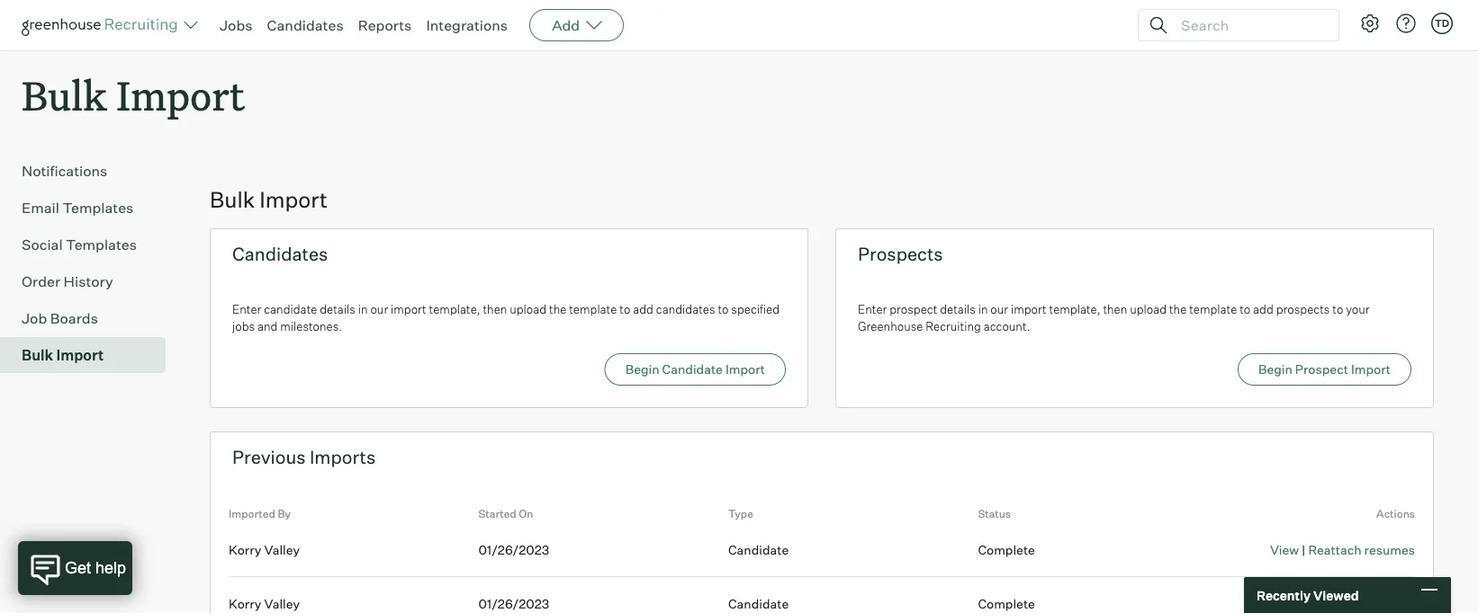 Task type: describe. For each thing, give the bounding box(es) containing it.
the for prospects
[[1169, 302, 1187, 317]]

imported
[[229, 508, 275, 521]]

notifications
[[22, 162, 107, 180]]

templates for email templates
[[62, 199, 134, 217]]

complete for second reattach resumes link from the bottom
[[978, 543, 1035, 558]]

boards
[[50, 310, 98, 328]]

job boards
[[22, 310, 98, 328]]

email templates
[[22, 199, 134, 217]]

2 vertical spatial bulk
[[22, 347, 53, 365]]

2 reattach resumes link from the top
[[1308, 597, 1415, 613]]

td button
[[1428, 9, 1457, 38]]

0 vertical spatial candidates
[[267, 16, 344, 34]]

social templates link
[[22, 234, 158, 256]]

candidate inside button
[[662, 362, 723, 378]]

add for candidates
[[633, 302, 654, 317]]

candidate for 1st reattach resumes link from the bottom of the page
[[728, 597, 789, 613]]

by
[[278, 508, 291, 521]]

enter prospect details in our import template, then upload the template to add prospects to your greenhouse recruiting account.
[[858, 302, 1370, 334]]

1 reattach resumes link from the top
[[1308, 543, 1415, 558]]

recently viewed
[[1257, 588, 1359, 604]]

bulk import inside bulk import link
[[22, 347, 104, 365]]

the for candidates
[[549, 302, 567, 317]]

our for candidates
[[370, 302, 388, 317]]

2 to from the left
[[718, 302, 729, 317]]

| for second reattach resumes link from the bottom
[[1302, 543, 1306, 558]]

viewed
[[1313, 588, 1359, 604]]

account.
[[984, 320, 1031, 334]]

prospect
[[890, 302, 937, 317]]

candidates
[[656, 302, 715, 317]]

history
[[64, 273, 113, 291]]

valley for 1st reattach resumes link from the bottom of the page
[[264, 597, 300, 613]]

imports
[[310, 447, 376, 469]]

begin candidate import button
[[605, 354, 786, 386]]

enter for candidates
[[232, 302, 261, 317]]

your
[[1346, 302, 1370, 317]]

job
[[22, 310, 47, 328]]

started
[[478, 508, 517, 521]]

template, for prospects
[[1049, 302, 1101, 317]]

template for candidates
[[569, 302, 617, 317]]

previous
[[232, 447, 306, 469]]

reports
[[358, 16, 412, 34]]

imported by
[[229, 508, 291, 521]]

prospect
[[1295, 362, 1348, 378]]

templates for social templates
[[66, 236, 137, 254]]

on
[[519, 508, 533, 521]]

prospects
[[1276, 302, 1330, 317]]

prospects
[[858, 243, 943, 266]]

recently
[[1257, 588, 1311, 604]]

type
[[728, 508, 753, 521]]

our for prospects
[[991, 302, 1008, 317]]

order
[[22, 273, 60, 291]]

upload for candidates
[[510, 302, 547, 317]]

td
[[1435, 17, 1450, 29]]

in for prospects
[[978, 302, 988, 317]]

Search text field
[[1177, 12, 1323, 38]]

details for candidates
[[320, 302, 356, 317]]

complete for 1st reattach resumes link from the bottom of the page
[[978, 597, 1035, 613]]

view for 1st reattach resumes link from the bottom of the page
[[1270, 597, 1299, 613]]

job boards link
[[22, 308, 158, 330]]

started on
[[478, 508, 533, 521]]

jobs link
[[220, 16, 253, 34]]

td button
[[1431, 13, 1453, 34]]

upload for prospects
[[1130, 302, 1167, 317]]

import for candidates
[[391, 302, 427, 317]]

view link for second reattach resumes link from the bottom
[[1270, 543, 1299, 558]]

email templates link
[[22, 197, 158, 219]]

enter candidate details in our import template, then upload the template to add candidates to specified jobs and milestones.
[[232, 302, 780, 334]]

then for prospects
[[1103, 302, 1127, 317]]

candidate
[[264, 302, 317, 317]]

01/26/2023 for second reattach resumes link from the bottom
[[478, 543, 549, 558]]



Task type: vqa. For each thing, say whether or not it's contained in the screenshot.
the top Korry Valley
yes



Task type: locate. For each thing, give the bounding box(es) containing it.
our
[[370, 302, 388, 317], [991, 302, 1008, 317]]

01/26/2023
[[478, 543, 549, 558], [478, 597, 549, 613]]

2 add from the left
[[1253, 302, 1274, 317]]

candidates up candidate
[[232, 243, 328, 266]]

| up the recently viewed
[[1302, 543, 1306, 558]]

candidate
[[662, 362, 723, 378], [728, 543, 789, 558], [728, 597, 789, 613]]

integrations
[[426, 16, 508, 34]]

2 template, from the left
[[1049, 302, 1101, 317]]

bulk import link
[[22, 345, 158, 367]]

1 vertical spatial view
[[1270, 597, 1299, 613]]

0 horizontal spatial our
[[370, 302, 388, 317]]

integrations link
[[426, 16, 508, 34]]

our up account.
[[991, 302, 1008, 317]]

1 to from the left
[[620, 302, 630, 317]]

korry for 1st reattach resumes link from the bottom of the page
[[229, 597, 261, 613]]

view link up recently
[[1270, 543, 1299, 558]]

begin left prospect on the right
[[1259, 362, 1293, 378]]

2 valley from the top
[[264, 597, 300, 613]]

our inside enter prospect details in our import template, then upload the template to add prospects to your greenhouse recruiting account.
[[991, 302, 1008, 317]]

to left 'your'
[[1333, 302, 1344, 317]]

milestones.
[[280, 320, 342, 334]]

1 vertical spatial view | reattach resumes
[[1270, 597, 1415, 613]]

1 vertical spatial |
[[1302, 597, 1306, 613]]

view | reattach resumes for 1st reattach resumes link from the bottom of the page
[[1270, 597, 1415, 613]]

1 horizontal spatial begin
[[1259, 362, 1293, 378]]

0 horizontal spatial template,
[[429, 302, 480, 317]]

1 vertical spatial korry valley
[[229, 597, 300, 613]]

actions
[[1377, 508, 1415, 521]]

2 resumes from the top
[[1364, 597, 1415, 613]]

1 view link from the top
[[1270, 543, 1299, 558]]

view
[[1270, 543, 1299, 558], [1270, 597, 1299, 613]]

resumes
[[1364, 543, 1415, 558], [1364, 597, 1415, 613]]

jobs
[[232, 320, 255, 334]]

1 valley from the top
[[264, 543, 300, 558]]

1 vertical spatial bulk
[[210, 187, 255, 214]]

1 horizontal spatial our
[[991, 302, 1008, 317]]

view up recently
[[1270, 543, 1299, 558]]

status
[[978, 508, 1011, 521]]

0 vertical spatial reattach resumes link
[[1308, 543, 1415, 558]]

korry for second reattach resumes link from the bottom
[[229, 543, 261, 558]]

2 template from the left
[[1189, 302, 1237, 317]]

2 the from the left
[[1169, 302, 1187, 317]]

| for 1st reattach resumes link from the bottom of the page
[[1302, 597, 1306, 613]]

1 reattach from the top
[[1308, 543, 1362, 558]]

1 horizontal spatial template
[[1189, 302, 1237, 317]]

1 details from the left
[[320, 302, 356, 317]]

1 vertical spatial candidates
[[232, 243, 328, 266]]

begin down candidates
[[625, 362, 660, 378]]

1 the from the left
[[549, 302, 567, 317]]

enter inside enter candidate details in our import template, then upload the template to add candidates to specified jobs and milestones.
[[232, 302, 261, 317]]

template, inside enter prospect details in our import template, then upload the template to add prospects to your greenhouse recruiting account.
[[1049, 302, 1101, 317]]

1 our from the left
[[370, 302, 388, 317]]

to left specified
[[718, 302, 729, 317]]

1 vertical spatial korry
[[229, 597, 261, 613]]

1 vertical spatial view link
[[1270, 597, 1299, 613]]

templates down notifications link
[[62, 199, 134, 217]]

template, inside enter candidate details in our import template, then upload the template to add candidates to specified jobs and milestones.
[[429, 302, 480, 317]]

add inside enter prospect details in our import template, then upload the template to add prospects to your greenhouse recruiting account.
[[1253, 302, 1274, 317]]

our inside enter candidate details in our import template, then upload the template to add candidates to specified jobs and milestones.
[[370, 302, 388, 317]]

upload inside enter prospect details in our import template, then upload the template to add prospects to your greenhouse recruiting account.
[[1130, 302, 1167, 317]]

view link left viewed
[[1270, 597, 1299, 613]]

0 horizontal spatial in
[[358, 302, 368, 317]]

2 complete from the top
[[978, 597, 1035, 613]]

1 01/26/2023 from the top
[[478, 543, 549, 558]]

the inside enter candidate details in our import template, then upload the template to add candidates to specified jobs and milestones.
[[549, 302, 567, 317]]

greenhouse
[[858, 320, 923, 334]]

import
[[391, 302, 427, 317], [1011, 302, 1047, 317]]

import
[[116, 68, 245, 122], [259, 187, 328, 214], [56, 347, 104, 365], [726, 362, 765, 378], [1351, 362, 1391, 378]]

in right candidate
[[358, 302, 368, 317]]

details inside enter candidate details in our import template, then upload the template to add candidates to specified jobs and milestones.
[[320, 302, 356, 317]]

1 template from the left
[[569, 302, 617, 317]]

view | reattach resumes for second reattach resumes link from the bottom
[[1270, 543, 1415, 558]]

1 horizontal spatial upload
[[1130, 302, 1167, 317]]

1 horizontal spatial the
[[1169, 302, 1187, 317]]

2 details from the left
[[940, 302, 976, 317]]

details up the recruiting
[[940, 302, 976, 317]]

view left viewed
[[1270, 597, 1299, 613]]

0 vertical spatial bulk
[[22, 68, 107, 122]]

korry valley
[[229, 543, 300, 558], [229, 597, 300, 613]]

add
[[552, 16, 580, 34]]

2 korry from the top
[[229, 597, 261, 613]]

enter inside enter prospect details in our import template, then upload the template to add prospects to your greenhouse recruiting account.
[[858, 302, 887, 317]]

template
[[569, 302, 617, 317], [1189, 302, 1237, 317]]

view link for 1st reattach resumes link from the bottom of the page
[[1270, 597, 1299, 613]]

template for prospects
[[1189, 302, 1237, 317]]

1 vertical spatial bulk import
[[210, 187, 328, 214]]

previous imports
[[232, 447, 376, 469]]

3 to from the left
[[1240, 302, 1251, 317]]

then
[[483, 302, 507, 317], [1103, 302, 1127, 317]]

0 vertical spatial 01/26/2023
[[478, 543, 549, 558]]

1 vertical spatial candidate
[[728, 543, 789, 558]]

0 horizontal spatial upload
[[510, 302, 547, 317]]

enter
[[232, 302, 261, 317], [858, 302, 887, 317]]

2 in from the left
[[978, 302, 988, 317]]

order history
[[22, 273, 113, 291]]

1 korry valley from the top
[[229, 543, 300, 558]]

notifications link
[[22, 160, 158, 182]]

begin for prospects
[[1259, 362, 1293, 378]]

in up account.
[[978, 302, 988, 317]]

1 in from the left
[[358, 302, 368, 317]]

then inside enter candidate details in our import template, then upload the template to add candidates to specified jobs and milestones.
[[483, 302, 507, 317]]

1 horizontal spatial add
[[1253, 302, 1274, 317]]

upload
[[510, 302, 547, 317], [1130, 302, 1167, 317]]

the
[[549, 302, 567, 317], [1169, 302, 1187, 317]]

social
[[22, 236, 63, 254]]

in for candidates
[[358, 302, 368, 317]]

1 then from the left
[[483, 302, 507, 317]]

view | reattach resumes
[[1270, 543, 1415, 558], [1270, 597, 1415, 613]]

2 vertical spatial candidate
[[728, 597, 789, 613]]

2 enter from the left
[[858, 302, 887, 317]]

0 vertical spatial |
[[1302, 543, 1306, 558]]

1 resumes from the top
[[1364, 543, 1415, 558]]

1 complete from the top
[[978, 543, 1035, 558]]

begin prospect import
[[1259, 362, 1391, 378]]

import inside enter candidate details in our import template, then upload the template to add candidates to specified jobs and milestones.
[[391, 302, 427, 317]]

add inside enter candidate details in our import template, then upload the template to add candidates to specified jobs and milestones.
[[633, 302, 654, 317]]

1 begin from the left
[[625, 362, 660, 378]]

valley
[[264, 543, 300, 558], [264, 597, 300, 613]]

template,
[[429, 302, 480, 317], [1049, 302, 1101, 317]]

details up milestones. at the bottom left of page
[[320, 302, 356, 317]]

0 vertical spatial resumes
[[1364, 543, 1415, 558]]

1 vertical spatial resumes
[[1364, 597, 1415, 613]]

import inside enter prospect details in our import template, then upload the template to add prospects to your greenhouse recruiting account.
[[1011, 302, 1047, 317]]

2 our from the left
[[991, 302, 1008, 317]]

complete
[[978, 543, 1035, 558], [978, 597, 1035, 613]]

reports link
[[358, 16, 412, 34]]

1 horizontal spatial template,
[[1049, 302, 1101, 317]]

0 horizontal spatial details
[[320, 302, 356, 317]]

details
[[320, 302, 356, 317], [940, 302, 976, 317]]

specified
[[731, 302, 780, 317]]

the inside enter prospect details in our import template, then upload the template to add prospects to your greenhouse recruiting account.
[[1169, 302, 1187, 317]]

0 horizontal spatial the
[[549, 302, 567, 317]]

view for second reattach resumes link from the bottom
[[1270, 543, 1299, 558]]

1 add from the left
[[633, 302, 654, 317]]

resumes right viewed
[[1364, 597, 1415, 613]]

0 vertical spatial view
[[1270, 543, 1299, 558]]

begin for candidates
[[625, 362, 660, 378]]

0 vertical spatial bulk import
[[22, 68, 245, 122]]

1 vertical spatial reattach
[[1308, 597, 1362, 613]]

0 horizontal spatial then
[[483, 302, 507, 317]]

2 view from the top
[[1270, 597, 1299, 613]]

add
[[633, 302, 654, 317], [1253, 302, 1274, 317]]

2 begin from the left
[[1259, 362, 1293, 378]]

1 horizontal spatial in
[[978, 302, 988, 317]]

0 vertical spatial templates
[[62, 199, 134, 217]]

1 import from the left
[[391, 302, 427, 317]]

social templates
[[22, 236, 137, 254]]

1 vertical spatial valley
[[264, 597, 300, 613]]

order history link
[[22, 271, 158, 293]]

view link
[[1270, 543, 1299, 558], [1270, 597, 1299, 613]]

to left prospects
[[1240, 302, 1251, 317]]

upload inside enter candidate details in our import template, then upload the template to add candidates to specified jobs and milestones.
[[510, 302, 547, 317]]

templates
[[62, 199, 134, 217], [66, 236, 137, 254]]

greenhouse recruiting image
[[22, 14, 184, 36]]

jobs
[[220, 16, 253, 34]]

0 horizontal spatial begin
[[625, 362, 660, 378]]

templates up order history link
[[66, 236, 137, 254]]

and
[[257, 320, 278, 334]]

candidates right the "jobs" link
[[267, 16, 344, 34]]

enter up 'jobs'
[[232, 302, 261, 317]]

0 vertical spatial view link
[[1270, 543, 1299, 558]]

resumes down actions at the right of the page
[[1364, 543, 1415, 558]]

01/26/2023 for 1st reattach resumes link from the bottom of the page
[[478, 597, 549, 613]]

recruiting
[[926, 320, 981, 334]]

0 vertical spatial view | reattach resumes
[[1270, 543, 1415, 558]]

template inside enter candidate details in our import template, then upload the template to add candidates to specified jobs and milestones.
[[569, 302, 617, 317]]

2 vertical spatial bulk import
[[22, 347, 104, 365]]

add for prospects
[[1253, 302, 1274, 317]]

1 vertical spatial complete
[[978, 597, 1035, 613]]

in inside enter prospect details in our import template, then upload the template to add prospects to your greenhouse recruiting account.
[[978, 302, 988, 317]]

reattach
[[1308, 543, 1362, 558], [1308, 597, 1362, 613]]

reattach resumes link
[[1308, 543, 1415, 558], [1308, 597, 1415, 613]]

1 korry from the top
[[229, 543, 261, 558]]

our right candidate
[[370, 302, 388, 317]]

1 vertical spatial templates
[[66, 236, 137, 254]]

0 horizontal spatial import
[[391, 302, 427, 317]]

korry
[[229, 543, 261, 558], [229, 597, 261, 613]]

1 horizontal spatial enter
[[858, 302, 887, 317]]

enter for prospects
[[858, 302, 887, 317]]

bulk
[[22, 68, 107, 122], [210, 187, 255, 214], [22, 347, 53, 365]]

1 view from the top
[[1270, 543, 1299, 558]]

enter up greenhouse
[[858, 302, 887, 317]]

0 horizontal spatial template
[[569, 302, 617, 317]]

|
[[1302, 543, 1306, 558], [1302, 597, 1306, 613]]

1 template, from the left
[[429, 302, 480, 317]]

2 korry valley from the top
[[229, 597, 300, 613]]

then inside enter prospect details in our import template, then upload the template to add prospects to your greenhouse recruiting account.
[[1103, 302, 1127, 317]]

details for prospects
[[940, 302, 976, 317]]

1 horizontal spatial then
[[1103, 302, 1127, 317]]

| left viewed
[[1302, 597, 1306, 613]]

to
[[620, 302, 630, 317], [718, 302, 729, 317], [1240, 302, 1251, 317], [1333, 302, 1344, 317]]

2 view | reattach resumes from the top
[[1270, 597, 1415, 613]]

template inside enter prospect details in our import template, then upload the template to add prospects to your greenhouse recruiting account.
[[1189, 302, 1237, 317]]

0 vertical spatial candidate
[[662, 362, 723, 378]]

1 | from the top
[[1302, 543, 1306, 558]]

0 vertical spatial korry valley
[[229, 543, 300, 558]]

4 to from the left
[[1333, 302, 1344, 317]]

bulk import
[[22, 68, 245, 122], [210, 187, 328, 214], [22, 347, 104, 365]]

2 upload from the left
[[1130, 302, 1167, 317]]

1 enter from the left
[[232, 302, 261, 317]]

configure image
[[1359, 13, 1381, 34]]

1 vertical spatial reattach resumes link
[[1308, 597, 1415, 613]]

template, for candidates
[[429, 302, 480, 317]]

begin
[[625, 362, 660, 378], [1259, 362, 1293, 378]]

0 vertical spatial korry
[[229, 543, 261, 558]]

2 01/26/2023 from the top
[[478, 597, 549, 613]]

0 horizontal spatial add
[[633, 302, 654, 317]]

1 vertical spatial 01/26/2023
[[478, 597, 549, 613]]

2 then from the left
[[1103, 302, 1127, 317]]

valley for second reattach resumes link from the bottom
[[264, 543, 300, 558]]

0 horizontal spatial enter
[[232, 302, 261, 317]]

add left candidates
[[633, 302, 654, 317]]

0 vertical spatial complete
[[978, 543, 1035, 558]]

add button
[[529, 9, 624, 41]]

to left candidates
[[620, 302, 630, 317]]

1 horizontal spatial import
[[1011, 302, 1047, 317]]

2 import from the left
[[1011, 302, 1047, 317]]

0 vertical spatial reattach
[[1308, 543, 1362, 558]]

candidate for second reattach resumes link from the bottom
[[728, 543, 789, 558]]

details inside enter prospect details in our import template, then upload the template to add prospects to your greenhouse recruiting account.
[[940, 302, 976, 317]]

candidates
[[267, 16, 344, 34], [232, 243, 328, 266]]

2 view link from the top
[[1270, 597, 1299, 613]]

begin candidate import
[[625, 362, 765, 378]]

candidates link
[[267, 16, 344, 34]]

then for candidates
[[483, 302, 507, 317]]

1 horizontal spatial details
[[940, 302, 976, 317]]

in
[[358, 302, 368, 317], [978, 302, 988, 317]]

email
[[22, 199, 59, 217]]

add left prospects
[[1253, 302, 1274, 317]]

in inside enter candidate details in our import template, then upload the template to add candidates to specified jobs and milestones.
[[358, 302, 368, 317]]

2 reattach from the top
[[1308, 597, 1362, 613]]

import for prospects
[[1011, 302, 1047, 317]]

begin prospect import button
[[1238, 354, 1412, 386]]

1 view | reattach resumes from the top
[[1270, 543, 1415, 558]]

0 vertical spatial valley
[[264, 543, 300, 558]]

2 | from the top
[[1302, 597, 1306, 613]]

1 upload from the left
[[510, 302, 547, 317]]



